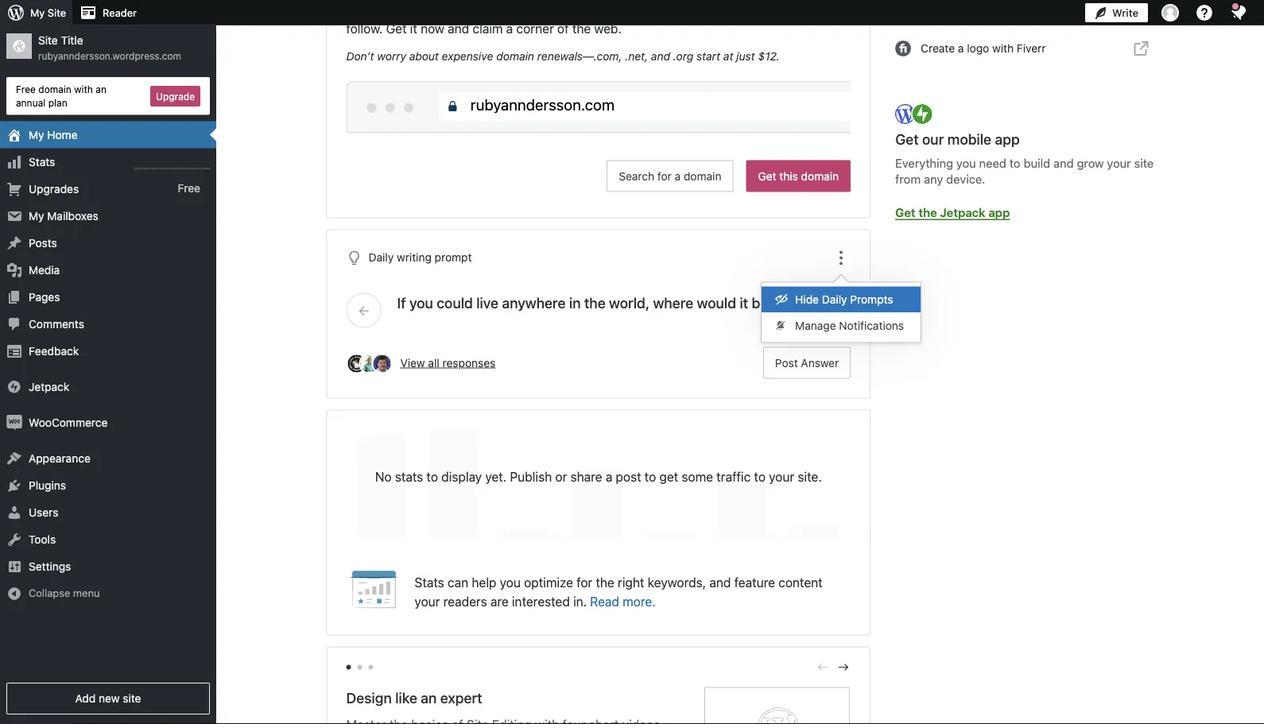Task type: describe. For each thing, give the bounding box(es) containing it.
to inside is a perfect site address. it's available and easy to find and follow. get it now and claim a corner of the web.
[[751, 2, 762, 17]]

content
[[779, 575, 823, 590]]

a left 'logo'
[[959, 42, 965, 55]]

answer
[[801, 356, 839, 370]]

my home
[[29, 128, 78, 141]]

get for get this domain
[[759, 169, 777, 183]]

woocommerce link
[[0, 409, 216, 436]]

get our mobile app
[[896, 131, 1020, 148]]

tooltip containing hide daily prompts
[[761, 274, 922, 343]]

this
[[780, 169, 799, 183]]

is a perfect site address. it's available and easy to find and follow. get it now and claim a corner of the web.
[[346, 2, 813, 36]]

mailboxes
[[47, 209, 98, 222]]

the inside "stats can help you optimize for the right keywords, and feature content your readers are interested in."
[[596, 575, 615, 590]]

an inside free domain with an annual plan
[[96, 84, 107, 95]]

collapse
[[29, 587, 70, 599]]

to right the stats
[[427, 469, 438, 484]]

explore
[[921, 9, 960, 22]]

responses
[[443, 356, 496, 370]]

users link
[[0, 499, 216, 526]]

the right in
[[585, 295, 606, 312]]

like
[[395, 690, 418, 707]]

worry
[[377, 49, 407, 62]]

stats can help you optimize for the right keywords, and feature content your readers are interested in.
[[415, 575, 823, 609]]

don't
[[346, 49, 374, 62]]

you for could
[[410, 295, 433, 312]]

daily inside button
[[822, 293, 848, 306]]

add new site
[[75, 693, 141, 706]]

web.
[[595, 21, 622, 36]]

my site link
[[0, 0, 72, 25]]

can
[[448, 575, 469, 590]]

readers
[[444, 594, 487, 609]]

toggle menu image
[[832, 249, 851, 268]]

get
[[660, 469, 679, 484]]

don't worry about expensive domain renewals—.com, .net, and .org start at just $12.
[[346, 49, 780, 62]]

0 vertical spatial plugins
[[963, 9, 1000, 22]]

free for free
[[178, 182, 200, 195]]

it inside is a perfect site address. it's available and easy to find and follow. get it now and claim a corner of the web.
[[410, 21, 418, 36]]

help image
[[1196, 3, 1215, 22]]

feature
[[735, 575, 776, 590]]

search for a domain link
[[607, 160, 734, 192]]

optimize
[[524, 575, 574, 590]]

the inside is a perfect site address. it's available and easy to find and follow. get it now and claim a corner of the web.
[[573, 21, 591, 36]]

publish
[[510, 469, 552, 484]]

read more.
[[590, 594, 656, 609]]

my for my home
[[29, 128, 44, 141]]

free for free domain with an annual plan
[[16, 84, 36, 95]]

get the jetpack app
[[896, 205, 1011, 219]]

and left .org
[[652, 49, 671, 62]]

my for my site
[[30, 7, 45, 19]]

is
[[477, 2, 486, 17]]

a left post
[[606, 469, 613, 484]]

collapse menu
[[29, 587, 100, 599]]

highest hourly views 0 image
[[134, 159, 210, 169]]

2 vertical spatial site
[[123, 693, 141, 706]]

my home link
[[0, 121, 216, 148]]

1 vertical spatial plugins
[[29, 479, 66, 492]]

anywhere
[[502, 295, 566, 312]]

hide
[[796, 293, 819, 306]]

available
[[643, 2, 693, 17]]

0 vertical spatial jetpack
[[941, 205, 986, 219]]

live
[[477, 295, 499, 312]]

logo
[[968, 42, 990, 55]]

feedback
[[29, 345, 79, 358]]

perfect
[[500, 2, 542, 17]]

and right find
[[791, 2, 813, 17]]

prompts
[[851, 293, 894, 306]]

posts
[[29, 236, 57, 249]]

manage notifications
[[796, 319, 905, 332]]

get for get our mobile app
[[896, 131, 919, 148]]

explore plugins
[[921, 9, 1000, 22]]

hide daily prompts button
[[762, 287, 921, 313]]

expensive
[[442, 49, 494, 62]]

prompt
[[435, 251, 472, 264]]

daily writing prompt
[[369, 251, 472, 264]]

claim
[[473, 21, 503, 36]]

your inside the everything you need to build and grow your site from any device.
[[1108, 156, 1132, 170]]

site inside is a perfect site address. it's available and easy to find and follow. get it now and claim a corner of the web.
[[545, 2, 566, 17]]

and left easy
[[696, 2, 718, 17]]

get this domain button
[[747, 160, 851, 192]]

title
[[61, 34, 83, 47]]

you for need
[[957, 156, 977, 170]]

find
[[766, 2, 788, 17]]

and inside the everything you need to build and grow your site from any device.
[[1054, 156, 1075, 170]]

domain right search
[[684, 169, 722, 183]]

tools
[[29, 533, 56, 546]]

img image for jetpack
[[6, 379, 22, 395]]

create a logo with fiverr
[[921, 42, 1047, 55]]

previous image
[[816, 661, 831, 675]]

post answer link
[[764, 347, 851, 379]]

search
[[619, 169, 655, 183]]

a right search
[[675, 169, 681, 183]]

it's
[[622, 2, 639, 17]]

answered users image
[[372, 354, 393, 374]]

for inside "stats can help you optimize for the right keywords, and feature content your readers are interested in."
[[577, 575, 593, 590]]

corner
[[517, 21, 554, 36]]

build
[[1024, 156, 1051, 170]]

0 vertical spatial for
[[658, 169, 672, 183]]

pages link
[[0, 284, 216, 311]]

comments
[[29, 318, 84, 331]]

design like an expert
[[346, 690, 483, 707]]

the down from
[[919, 205, 938, 219]]

a right claim
[[507, 21, 513, 36]]

stats
[[395, 469, 423, 484]]

jetpack link
[[0, 374, 216, 401]]

settings link
[[0, 553, 216, 580]]

expert
[[441, 690, 483, 707]]

.org
[[674, 49, 694, 62]]

from
[[896, 172, 921, 186]]

no stats to display yet. publish or share a post to get some traffic to your site.
[[375, 469, 822, 484]]

hide daily prompts
[[796, 293, 894, 306]]

settings
[[29, 560, 71, 573]]

manage your notifications image
[[1230, 3, 1249, 22]]

design
[[346, 690, 392, 707]]

stats for stats
[[29, 155, 55, 168]]

wordpress and jetpack app image
[[896, 103, 935, 126]]



Task type: vqa. For each thing, say whether or not it's contained in the screenshot.
app
yes



Task type: locate. For each thing, give the bounding box(es) containing it.
domain inside button
[[802, 169, 839, 183]]

my site
[[30, 7, 66, 19]]

collapse menu link
[[0, 580, 216, 607]]

create
[[921, 42, 956, 55]]

your left readers
[[415, 594, 440, 609]]

answered users image left view
[[359, 354, 380, 374]]

in
[[570, 295, 581, 312]]

if you could live anywhere in the world, where would it be?
[[397, 295, 776, 312]]

1 vertical spatial with
[[74, 84, 93, 95]]

to left build
[[1010, 156, 1021, 170]]

writing
[[397, 251, 432, 264]]

get inside button
[[759, 169, 777, 183]]

0 horizontal spatial with
[[74, 84, 93, 95]]

jetpack
[[941, 205, 986, 219], [29, 380, 69, 393]]

get left our
[[896, 131, 919, 148]]

appearance
[[29, 452, 91, 465]]

stats inside stats "link"
[[29, 155, 55, 168]]

1 vertical spatial site
[[1135, 156, 1155, 170]]

could
[[437, 295, 473, 312]]

1 horizontal spatial an
[[421, 690, 437, 707]]

answered users image
[[346, 354, 367, 374], [359, 354, 380, 374]]

would
[[697, 295, 737, 312]]

it left be?
[[740, 295, 749, 312]]

with right 'logo'
[[993, 42, 1014, 55]]

and right build
[[1054, 156, 1075, 170]]

easy
[[721, 2, 748, 17]]

add new site link
[[6, 683, 210, 715]]

0 vertical spatial img image
[[6, 379, 22, 395]]

some
[[682, 469, 714, 484]]

0 vertical spatial site
[[48, 7, 66, 19]]

write link
[[1086, 0, 1149, 25]]

site up of
[[545, 2, 566, 17]]

1 vertical spatial img image
[[6, 415, 22, 431]]

show next prompt image
[[827, 304, 841, 318]]

answered users image left answered users image
[[346, 354, 367, 374]]

0 vertical spatial it
[[410, 21, 418, 36]]

domain up annual plan
[[38, 84, 71, 95]]

0 vertical spatial with
[[993, 42, 1014, 55]]

domain inside free domain with an annual plan
[[38, 84, 71, 95]]

reader
[[103, 7, 137, 19]]

0 horizontal spatial daily
[[369, 251, 394, 264]]

2 horizontal spatial site
[[1135, 156, 1155, 170]]

0 horizontal spatial you
[[410, 295, 433, 312]]

comments link
[[0, 311, 216, 338]]

stats inside "stats can help you optimize for the right keywords, and feature content your readers are interested in."
[[415, 575, 445, 590]]

for right search
[[658, 169, 672, 183]]

right
[[618, 575, 645, 590]]

with inside free domain with an annual plan
[[74, 84, 93, 95]]

1 answered users image from the left
[[346, 354, 367, 374]]

stats for stats can help you optimize for the right keywords, and feature content your readers are interested in.
[[415, 575, 445, 590]]

menu inside tooltip
[[762, 283, 921, 342]]

site right new
[[123, 693, 141, 706]]

1 horizontal spatial site
[[545, 2, 566, 17]]

menu
[[73, 587, 100, 599]]

1 horizontal spatial for
[[658, 169, 672, 183]]

1 vertical spatial your
[[415, 594, 440, 609]]

jetpack down the any device.
[[941, 205, 986, 219]]

view
[[401, 356, 425, 370]]

at
[[724, 49, 734, 62]]

interested
[[512, 594, 570, 609]]

feedback link
[[0, 338, 216, 365]]

1 horizontal spatial daily
[[822, 293, 848, 306]]

1 vertical spatial jetpack
[[29, 380, 69, 393]]

rubyanndersson.wordpress.com
[[38, 50, 181, 61]]

0 vertical spatial an
[[96, 84, 107, 95]]

fiverr
[[1017, 42, 1047, 55]]

1 vertical spatial daily
[[822, 293, 848, 306]]

plugins up users
[[29, 479, 66, 492]]

woocommerce
[[29, 416, 108, 429]]

stats down my home
[[29, 155, 55, 168]]

1 vertical spatial it
[[740, 295, 749, 312]]

with down rubyanndersson.wordpress.com
[[74, 84, 93, 95]]

1 horizontal spatial your
[[1108, 156, 1132, 170]]

img image inside jetpack link
[[6, 379, 22, 395]]

post
[[776, 356, 798, 370]]

app
[[989, 205, 1011, 219]]

0 horizontal spatial stats
[[29, 155, 55, 168]]

for up in. at the left bottom of the page
[[577, 575, 593, 590]]

1 horizontal spatial with
[[993, 42, 1014, 55]]

0 vertical spatial your
[[1108, 156, 1132, 170]]

1 horizontal spatial it
[[740, 295, 749, 312]]

img image inside woocommerce link
[[6, 415, 22, 431]]

2 answered users image from the left
[[359, 354, 380, 374]]

everything
[[896, 156, 954, 170]]

my left the home
[[29, 128, 44, 141]]

1 vertical spatial for
[[577, 575, 593, 590]]

you inside the everything you need to build and grow your site from any device.
[[957, 156, 977, 170]]

0 vertical spatial site
[[545, 2, 566, 17]]

get
[[386, 21, 407, 36], [896, 131, 919, 148], [759, 169, 777, 183], [896, 205, 916, 219]]

1 vertical spatial stats
[[415, 575, 445, 590]]

to inside the everything you need to build and grow your site from any device.
[[1010, 156, 1021, 170]]

it left now
[[410, 21, 418, 36]]

the up read
[[596, 575, 615, 590]]

jetpack down the feedback
[[29, 380, 69, 393]]

media link
[[0, 257, 216, 284]]

plugins up create a logo with fiverr
[[963, 9, 1000, 22]]

tooltip
[[761, 274, 922, 343]]

0 horizontal spatial free
[[16, 84, 36, 95]]

a right is
[[490, 2, 496, 17]]

an right like
[[421, 690, 437, 707]]

daily left "writing"
[[369, 251, 394, 264]]

2 vertical spatial my
[[29, 209, 44, 222]]

stats
[[29, 155, 55, 168], [415, 575, 445, 590]]

stats left can
[[415, 575, 445, 590]]

grow
[[1078, 156, 1105, 170]]

my for my mailboxes
[[29, 209, 44, 222]]

are
[[491, 594, 509, 609]]

1 vertical spatial you
[[410, 295, 433, 312]]

to left find
[[751, 2, 762, 17]]

and inside "stats can help you optimize for the right keywords, and feature content your readers are interested in."
[[710, 575, 731, 590]]

0 horizontal spatial it
[[410, 21, 418, 36]]

site title rubyanndersson.wordpress.com
[[38, 34, 181, 61]]

your inside "stats can help you optimize for the right keywords, and feature content your readers are interested in."
[[415, 594, 440, 609]]

1 vertical spatial my
[[29, 128, 44, 141]]

domain
[[497, 49, 535, 62], [38, 84, 71, 95], [684, 169, 722, 183], [802, 169, 839, 183]]

plugins
[[963, 9, 1000, 22], [29, 479, 66, 492]]

posts link
[[0, 230, 216, 257]]

mobile app
[[948, 131, 1020, 148]]

get this domain
[[759, 169, 839, 183]]

site inside the everything you need to build and grow your site from any device.
[[1135, 156, 1155, 170]]

my mailboxes
[[29, 209, 98, 222]]

if
[[397, 295, 406, 312]]

menu containing hide daily prompts
[[762, 283, 921, 342]]

menu
[[762, 283, 921, 342]]

0 horizontal spatial plugins
[[29, 479, 66, 492]]

add
[[75, 693, 96, 706]]

next image
[[837, 661, 851, 675]]

tools link
[[0, 526, 216, 553]]

where
[[653, 295, 694, 312]]

free up annual plan
[[16, 84, 36, 95]]

1 vertical spatial an
[[421, 690, 437, 707]]

upgrade button
[[150, 86, 200, 106]]

you right if
[[410, 295, 433, 312]]

1 horizontal spatial free
[[178, 182, 200, 195]]

new
[[99, 693, 120, 706]]

site
[[545, 2, 566, 17], [1135, 156, 1155, 170], [123, 693, 141, 706]]

or
[[556, 469, 568, 484]]

for
[[658, 169, 672, 183], [577, 575, 593, 590]]

and
[[696, 2, 718, 17], [791, 2, 813, 17], [448, 21, 470, 36], [652, 49, 671, 62], [1054, 156, 1075, 170], [710, 575, 731, 590]]

get up worry
[[386, 21, 407, 36]]

home
[[47, 128, 78, 141]]

your
[[1108, 156, 1132, 170], [415, 594, 440, 609]]

all
[[428, 356, 440, 370]]

view all responses link
[[401, 355, 756, 372]]

my profile image
[[1162, 4, 1180, 21]]

domain down corner
[[497, 49, 535, 62]]

you up the any device.
[[957, 156, 977, 170]]

1 horizontal spatial jetpack
[[941, 205, 986, 219]]

your right grow
[[1108, 156, 1132, 170]]

1 horizontal spatial plugins
[[963, 9, 1000, 22]]

post answer
[[776, 356, 839, 370]]

0 horizontal spatial jetpack
[[29, 380, 69, 393]]

pager controls element
[[346, 661, 851, 675]]

0 horizontal spatial site
[[123, 693, 141, 706]]

1 horizontal spatial stats
[[415, 575, 445, 590]]

get left this
[[759, 169, 777, 183]]

and left the feature
[[710, 575, 731, 590]]

it
[[410, 21, 418, 36], [740, 295, 749, 312]]

and right now
[[448, 21, 470, 36]]

0 vertical spatial my
[[30, 7, 45, 19]]

show previous prompt image
[[357, 304, 371, 318]]

be?
[[752, 295, 776, 312]]

site up title
[[48, 7, 66, 19]]

free down highest hourly views 0 image
[[178, 182, 200, 195]]

free inside free domain with an annual plan
[[16, 84, 36, 95]]

you
[[957, 156, 977, 170], [410, 295, 433, 312], [500, 575, 521, 590]]

domain right this
[[802, 169, 839, 183]]

1 img image from the top
[[6, 379, 22, 395]]

1 vertical spatial site
[[38, 34, 58, 47]]

img image
[[6, 379, 22, 395], [6, 415, 22, 431]]

everything you need to build and grow your site from any device.
[[896, 156, 1155, 186]]

get down from
[[896, 205, 916, 219]]

our
[[923, 131, 945, 148]]

get inside is a perfect site address. it's available and easy to find and follow. get it now and claim a corner of the web.
[[386, 21, 407, 36]]

to left get
[[645, 469, 657, 484]]

1 horizontal spatial you
[[500, 575, 521, 590]]

you up are at the left bottom of the page
[[500, 575, 521, 590]]

traffic to your site.
[[717, 469, 822, 484]]

2 horizontal spatial you
[[957, 156, 977, 170]]

img image for woocommerce
[[6, 415, 22, 431]]

daily up manage notifications link
[[822, 293, 848, 306]]

share
[[571, 469, 603, 484]]

the right of
[[573, 21, 591, 36]]

you inside "stats can help you optimize for the right keywords, and feature content your readers are interested in."
[[500, 575, 521, 590]]

read more. link
[[590, 594, 656, 609]]

reader link
[[72, 0, 143, 25]]

0 vertical spatial stats
[[29, 155, 55, 168]]

address.
[[569, 2, 619, 17]]

2 img image from the top
[[6, 415, 22, 431]]

0 vertical spatial free
[[16, 84, 36, 95]]

.net,
[[626, 49, 649, 62]]

site left title
[[38, 34, 58, 47]]

0 horizontal spatial your
[[415, 594, 440, 609]]

get for get the jetpack app
[[896, 205, 916, 219]]

0 vertical spatial daily
[[369, 251, 394, 264]]

0 horizontal spatial an
[[96, 84, 107, 95]]

1 vertical spatial free
[[178, 182, 200, 195]]

site right grow
[[1135, 156, 1155, 170]]

start
[[697, 49, 721, 62]]

stats link
[[0, 148, 216, 175]]

an down rubyanndersson.wordpress.com
[[96, 84, 107, 95]]

just
[[737, 49, 755, 62]]

0 vertical spatial you
[[957, 156, 977, 170]]

site inside the site title rubyanndersson.wordpress.com
[[38, 34, 58, 47]]

pages
[[29, 290, 60, 304]]

follow.
[[346, 21, 383, 36]]

my left reader 'link'
[[30, 7, 45, 19]]

my up posts
[[29, 209, 44, 222]]

read
[[590, 594, 620, 609]]

0 horizontal spatial for
[[577, 575, 593, 590]]

2 vertical spatial you
[[500, 575, 521, 590]]



